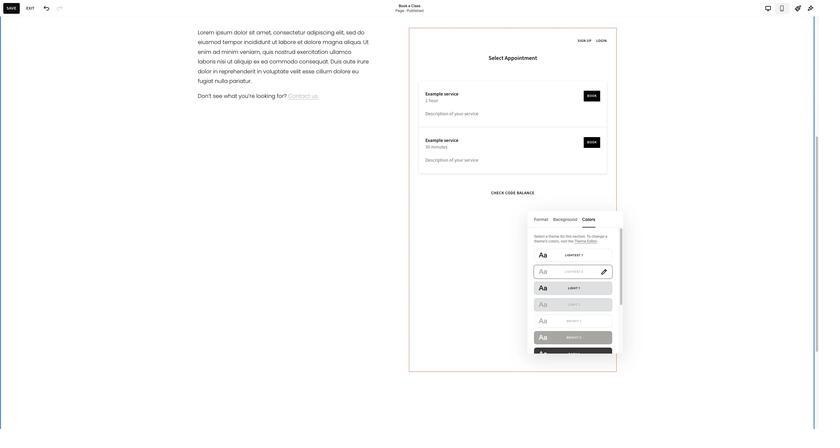 Task type: vqa. For each thing, say whether or not it's contained in the screenshot.
the Thickness
no



Task type: describe. For each thing, give the bounding box(es) containing it.
1 horizontal spatial tab list
[[761, 3, 789, 13]]

home button
[[0, 7, 30, 20]]

save button
[[3, 3, 20, 14]]

aa for bright 2
[[539, 334, 547, 342]]

1 for light 1
[[579, 287, 580, 290]]

a for select
[[546, 234, 548, 239]]

aa for bright 1
[[539, 317, 547, 325]]

exit button
[[23, 3, 38, 14]]

this
[[566, 234, 572, 239]]

lightest for lightest 2
[[565, 270, 581, 273]]

tab list containing format
[[534, 211, 617, 228]]

2 horizontal spatial a
[[605, 234, 607, 239]]

light 1
[[568, 287, 580, 290]]

aa for dark 1
[[539, 350, 547, 358]]

background button
[[553, 211, 578, 228]]

bright 1
[[567, 319, 581, 323]]

dark
[[569, 352, 577, 356]]

aa for light 2
[[539, 301, 547, 309]]

book
[[399, 3, 407, 8]]

1 for dark 1
[[578, 352, 580, 356]]

theme editor .
[[575, 239, 598, 243]]

visit
[[561, 239, 567, 243]]

book a class page · published
[[395, 3, 424, 13]]

format
[[534, 217, 548, 222]]

exit
[[26, 6, 34, 10]]

.
[[597, 239, 598, 243]]

2 for light 2
[[579, 303, 580, 306]]

the
[[568, 239, 574, 243]]

2 for lightest 2
[[581, 270, 583, 273]]

bright 2
[[567, 336, 582, 339]]

home
[[11, 11, 23, 15]]

format button
[[534, 211, 548, 228]]

1 for lightest 1
[[582, 254, 583, 257]]

·
[[405, 8, 406, 13]]

page
[[395, 8, 404, 13]]

aa for lightest 2
[[539, 268, 547, 276]]

colors
[[582, 217, 595, 222]]

to
[[587, 234, 591, 239]]



Task type: locate. For each thing, give the bounding box(es) containing it.
0 vertical spatial bright
[[567, 319, 579, 323]]

4 aa from the top
[[539, 301, 547, 309]]

a
[[408, 3, 410, 8], [546, 234, 548, 239], [605, 234, 607, 239]]

1 down lightest 2
[[579, 287, 580, 290]]

2 down lightest 1
[[581, 270, 583, 273]]

1 down theme
[[582, 254, 583, 257]]

class
[[411, 3, 421, 8]]

3 aa from the top
[[539, 284, 547, 292]]

2 vertical spatial 2
[[580, 336, 582, 339]]

0 horizontal spatial a
[[408, 3, 410, 8]]

bright for bright 2
[[567, 336, 579, 339]]

change
[[592, 234, 605, 239]]

a right 'change'
[[605, 234, 607, 239]]

1 vertical spatial lightest
[[565, 270, 581, 273]]

a inside "book a class page · published"
[[408, 3, 410, 8]]

published
[[407, 8, 424, 13]]

a right "book"
[[408, 3, 410, 8]]

a right select
[[546, 234, 548, 239]]

background
[[553, 217, 578, 222]]

theme
[[575, 239, 586, 243]]

select a theme for this section. to change a theme's colors, visit the
[[534, 234, 607, 243]]

1
[[582, 254, 583, 257], [579, 287, 580, 290], [580, 319, 581, 323], [578, 352, 580, 356]]

1 aa from the top
[[539, 251, 547, 259]]

0 vertical spatial 2
[[581, 270, 583, 273]]

light up light 2
[[568, 287, 578, 290]]

save
[[7, 6, 16, 10]]

aa for light 1
[[539, 284, 547, 292]]

1 horizontal spatial a
[[546, 234, 548, 239]]

lightest down lightest 1
[[565, 270, 581, 273]]

tab list
[[761, 3, 789, 13], [534, 211, 617, 228]]

editor
[[587, 239, 597, 243]]

light for light 2
[[568, 303, 578, 306]]

a for book
[[408, 3, 410, 8]]

6 aa from the top
[[539, 334, 547, 342]]

select
[[534, 234, 545, 239]]

section.
[[573, 234, 586, 239]]

light up bright 1
[[568, 303, 578, 306]]

lightest
[[565, 254, 581, 257], [565, 270, 581, 273]]

1 right 'dark'
[[578, 352, 580, 356]]

1 vertical spatial bright
[[567, 336, 579, 339]]

lightest for lightest 1
[[565, 254, 581, 257]]

1 vertical spatial 2
[[579, 303, 580, 306]]

lightest down the
[[565, 254, 581, 257]]

1 for bright 1
[[580, 319, 581, 323]]

bright down light 2
[[567, 319, 579, 323]]

theme editor link
[[575, 239, 597, 244]]

aa for lightest 1
[[539, 251, 547, 259]]

2 aa from the top
[[539, 268, 547, 276]]

bright up 'dark'
[[567, 336, 579, 339]]

1 up bright 2 at the right bottom
[[580, 319, 581, 323]]

light
[[568, 287, 578, 290], [568, 303, 578, 306]]

dark 1
[[569, 352, 580, 356]]

0 vertical spatial tab list
[[761, 3, 789, 13]]

0 vertical spatial light
[[568, 287, 578, 290]]

aa
[[539, 251, 547, 259], [539, 268, 547, 276], [539, 284, 547, 292], [539, 301, 547, 309], [539, 317, 547, 325], [539, 334, 547, 342], [539, 350, 547, 358]]

light for light 1
[[568, 287, 578, 290]]

colors,
[[549, 239, 560, 243]]

1 vertical spatial light
[[568, 303, 578, 306]]

1 vertical spatial tab list
[[534, 211, 617, 228]]

theme's
[[534, 239, 548, 243]]

5 aa from the top
[[539, 317, 547, 325]]

2
[[581, 270, 583, 273], [579, 303, 580, 306], [580, 336, 582, 339]]

bright for bright 1
[[567, 319, 579, 323]]

light 2
[[568, 303, 580, 306]]

lightest 2
[[565, 270, 583, 273]]

0 horizontal spatial tab list
[[534, 211, 617, 228]]

for
[[560, 234, 565, 239]]

2 down the light 1
[[579, 303, 580, 306]]

bright
[[567, 319, 579, 323], [567, 336, 579, 339]]

2 down bright 1
[[580, 336, 582, 339]]

0 vertical spatial lightest
[[565, 254, 581, 257]]

7 aa from the top
[[539, 350, 547, 358]]

2 for bright 2
[[580, 336, 582, 339]]

theme
[[549, 234, 560, 239]]

lightest 1
[[565, 254, 583, 257]]

colors button
[[582, 211, 595, 228]]



